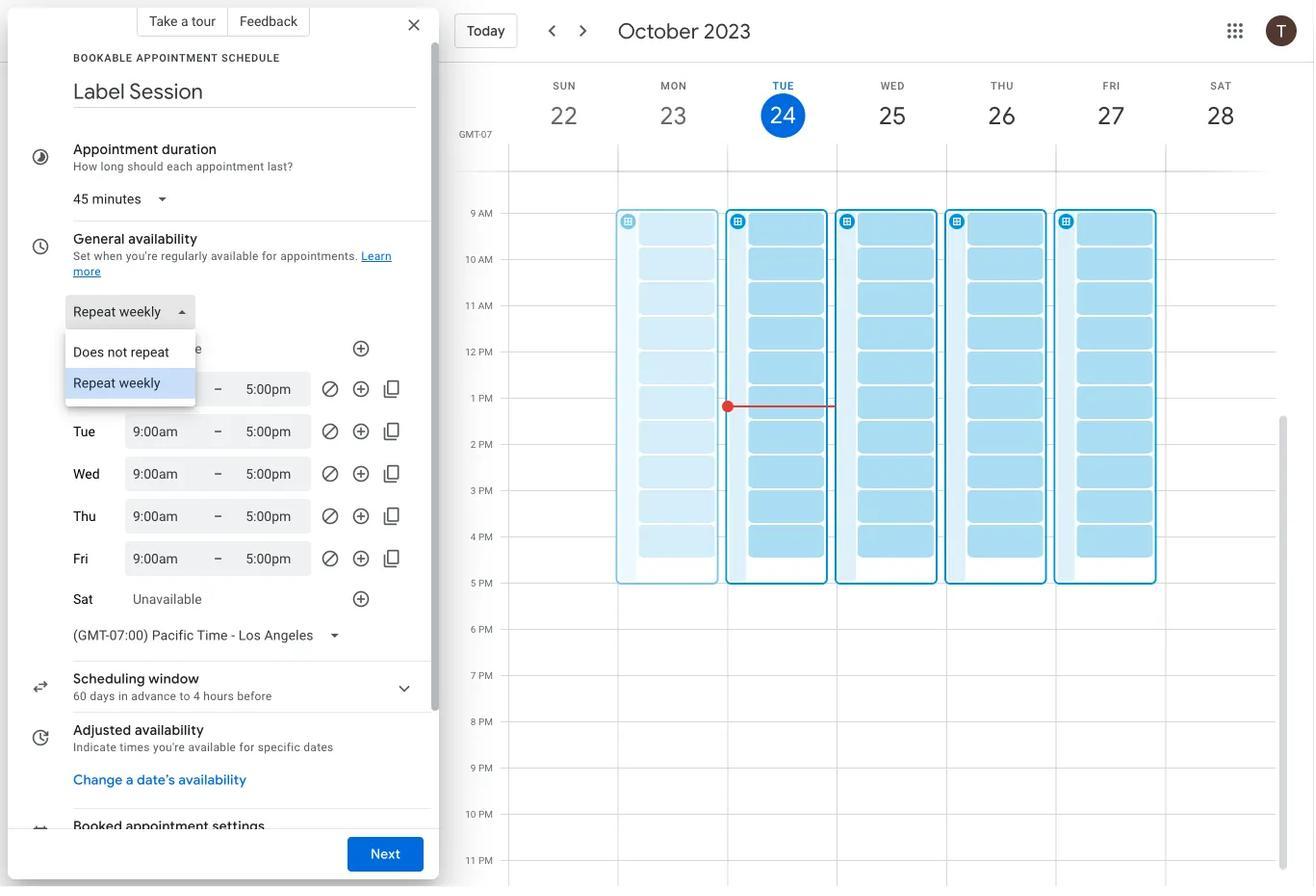Task type: vqa. For each thing, say whether or not it's contained in the screenshot.


Task type: locate. For each thing, give the bounding box(es) containing it.
for left appointments.
[[262, 249, 277, 263]]

9 pm from the top
[[479, 716, 493, 728]]

– right start time on thursdays 'text box'
[[214, 508, 223, 524]]

1 horizontal spatial a
[[181, 13, 188, 29]]

4 am from the top
[[478, 300, 493, 312]]

today
[[467, 22, 505, 39]]

– for wed
[[214, 466, 223, 482]]

sat inside sat 28
[[1211, 79, 1233, 92]]

friday, october 27 element
[[1090, 93, 1134, 138]]

1 horizontal spatial fri
[[1104, 79, 1121, 92]]

mon
[[661, 79, 687, 92], [73, 381, 100, 397]]

4 right to at bottom left
[[194, 690, 200, 703]]

1 vertical spatial thu
[[73, 508, 96, 524]]

1 vertical spatial wed
[[73, 466, 100, 482]]

availability down adjusted availability indicate times you're available for specific dates
[[179, 772, 247, 789]]

9 up the 10 pm on the bottom of the page
[[471, 762, 476, 774]]

days
[[90, 690, 115, 703]]

0 horizontal spatial sun
[[73, 341, 96, 357]]

am for 8 am
[[478, 161, 493, 173]]

1 11 from the top
[[465, 300, 476, 312]]

8 down the 7
[[471, 716, 476, 728]]

24 column header
[[728, 63, 838, 171]]

am for 9 am
[[478, 208, 493, 219]]

1 vertical spatial 11
[[465, 855, 476, 866]]

a left the date's at the left of page
[[126, 772, 134, 789]]

0 vertical spatial 9
[[471, 208, 476, 219]]

0 horizontal spatial a
[[126, 772, 134, 789]]

0 vertical spatial mon
[[661, 79, 687, 92]]

5 pm
[[471, 577, 493, 589]]

availability
[[128, 230, 198, 248], [135, 721, 204, 739], [179, 772, 247, 789]]

date's
[[137, 772, 175, 789]]

0 vertical spatial sat
[[1211, 79, 1233, 92]]

22
[[549, 100, 577, 131]]

pm down 3 pm
[[479, 531, 493, 543]]

12
[[465, 346, 476, 358]]

6
[[471, 624, 476, 635]]

0 horizontal spatial for
[[239, 741, 255, 754]]

availability down to at bottom left
[[135, 721, 204, 739]]

11 up 12
[[465, 300, 476, 312]]

a left tour
[[181, 13, 188, 29]]

take
[[149, 13, 178, 29]]

am down 9 am
[[478, 254, 493, 265]]

5 pm from the top
[[479, 531, 493, 543]]

2 10 from the top
[[465, 809, 476, 820]]

5 – from the top
[[214, 551, 223, 566]]

2 9 from the top
[[471, 762, 476, 774]]

am
[[478, 161, 493, 173], [478, 208, 493, 219], [478, 254, 493, 265], [478, 300, 493, 312]]

0 vertical spatial appointment
[[196, 160, 264, 173]]

0 vertical spatial 10
[[465, 254, 476, 265]]

0 vertical spatial 8
[[471, 161, 476, 173]]

unavailable down start time on fridays text box
[[133, 591, 202, 607]]

7
[[471, 670, 476, 682]]

unavailable
[[133, 341, 202, 357], [133, 591, 202, 607]]

Start time on Tuesdays text field
[[133, 420, 191, 443]]

sun for sun
[[73, 341, 96, 357]]

1 8 from the top
[[471, 161, 476, 173]]

adjusted
[[73, 721, 131, 739]]

schedule
[[222, 52, 280, 64]]

pm down 8 pm
[[479, 762, 493, 774]]

sat
[[1211, 79, 1233, 92], [73, 591, 93, 607]]

1 horizontal spatial 4
[[471, 531, 476, 543]]

9 up 10 am
[[471, 208, 476, 219]]

End time on Mondays text field
[[246, 378, 304, 401]]

4 pm from the top
[[479, 485, 493, 497]]

1 – from the top
[[214, 381, 223, 397]]

2 11 from the top
[[465, 855, 476, 866]]

1 horizontal spatial wed
[[881, 79, 906, 92]]

settings
[[212, 818, 265, 835]]

2 unavailable from the top
[[133, 591, 202, 607]]

1 horizontal spatial mon
[[661, 79, 687, 92]]

8 am
[[471, 161, 493, 173]]

tue 24
[[769, 79, 795, 131]]

pm right 5
[[479, 577, 493, 589]]

scheduling window 60 days in advance to 4 hours before
[[73, 670, 272, 703]]

None field
[[66, 182, 184, 217], [66, 295, 203, 329], [66, 618, 356, 653], [66, 182, 184, 217], [66, 295, 203, 329], [66, 618, 356, 653]]

thu left start time on thursdays 'text box'
[[73, 508, 96, 524]]

2 8 from the top
[[471, 716, 476, 728]]

0 vertical spatial 4
[[471, 531, 476, 543]]

0 horizontal spatial sat
[[73, 591, 93, 607]]

11 for 11 am
[[465, 300, 476, 312]]

pm right the 7
[[479, 670, 493, 682]]

1
[[471, 393, 476, 404]]

bookable
[[73, 52, 133, 64]]

0 vertical spatial availability
[[128, 230, 198, 248]]

12 pm from the top
[[479, 855, 493, 866]]

0 vertical spatial thu
[[991, 79, 1014, 92]]

wed left start time on wednesdays text box
[[73, 466, 100, 482]]

1 vertical spatial unavailable
[[133, 591, 202, 607]]

thu up thursday, october 26 element
[[991, 79, 1014, 92]]

1 10 from the top
[[465, 254, 476, 265]]

available right the regularly
[[211, 249, 259, 263]]

11 down the 10 pm on the bottom of the page
[[465, 855, 476, 866]]

wed inside the wed 25
[[881, 79, 906, 92]]

thursday, october 26 element
[[980, 93, 1025, 138]]

End time on Tuesdays text field
[[246, 420, 304, 443]]

appointment inside appointment duration how long should each appointment last?
[[196, 160, 264, 173]]

1 vertical spatial you're
[[153, 741, 185, 754]]

1 horizontal spatial for
[[262, 249, 277, 263]]

availability inside adjusted availability indicate times you're available for specific dates
[[135, 721, 204, 739]]

learn more
[[73, 249, 392, 278]]

booked appointment settings
[[73, 818, 265, 835]]

28 column header
[[1166, 63, 1276, 171]]

1 pm from the top
[[479, 346, 493, 358]]

1 am from the top
[[478, 161, 493, 173]]

available inside adjusted availability indicate times you're available for specific dates
[[188, 741, 236, 754]]

3 – from the top
[[214, 466, 223, 482]]

pm right "2"
[[479, 439, 493, 450]]

10 up 11 pm
[[465, 809, 476, 820]]

available down hours
[[188, 741, 236, 754]]

1 vertical spatial 4
[[194, 690, 200, 703]]

4 – from the top
[[214, 508, 223, 524]]

1 vertical spatial mon
[[73, 381, 100, 397]]

6 pm from the top
[[479, 577, 493, 589]]

11 pm from the top
[[479, 809, 493, 820]]

End time on Fridays text field
[[246, 547, 304, 570]]

for
[[262, 249, 277, 263], [239, 741, 255, 754]]

1 vertical spatial appointment
[[126, 818, 209, 835]]

pm right 6 at the bottom left of the page
[[479, 624, 493, 635]]

sat up saturday, october 28 element
[[1211, 79, 1233, 92]]

unavailable for sat
[[133, 591, 202, 607]]

9
[[471, 208, 476, 219], [471, 762, 476, 774]]

8 pm
[[471, 716, 493, 728]]

1 vertical spatial sat
[[73, 591, 93, 607]]

sun down more
[[73, 341, 96, 357]]

5
[[471, 577, 476, 589]]

1 vertical spatial tue
[[73, 424, 95, 439]]

pm down 7 pm
[[479, 716, 493, 728]]

1 pm
[[471, 393, 493, 404]]

each
[[167, 160, 193, 173]]

1 vertical spatial 10
[[465, 809, 476, 820]]

0 vertical spatial sun
[[553, 79, 576, 92]]

fri for fri 27
[[1104, 79, 1121, 92]]

window
[[149, 670, 199, 688]]

7 pm from the top
[[479, 624, 493, 635]]

0 vertical spatial wed
[[881, 79, 906, 92]]

0 vertical spatial a
[[181, 13, 188, 29]]

regularly
[[161, 249, 208, 263]]

appointment duration how long should each appointment last?
[[73, 141, 293, 173]]

unavailable up start time on tuesdays "text field"
[[133, 341, 202, 357]]

wednesday, october 25 element
[[871, 93, 915, 138]]

tue left start time on tuesdays "text field"
[[73, 424, 95, 439]]

1 vertical spatial a
[[126, 772, 134, 789]]

2 am from the top
[[478, 208, 493, 219]]

appointment
[[196, 160, 264, 173], [126, 818, 209, 835]]

monday, october 23 element
[[652, 93, 696, 138]]

am for 10 am
[[478, 254, 493, 265]]

tour
[[192, 13, 216, 29]]

0 vertical spatial you're
[[126, 249, 158, 263]]

8
[[471, 161, 476, 173], [471, 716, 476, 728]]

mon for mon
[[73, 381, 100, 397]]

0 vertical spatial tue
[[773, 79, 795, 92]]

8 down gmt-07 in the top left of the page
[[471, 161, 476, 173]]

pm
[[479, 346, 493, 358], [479, 393, 493, 404], [479, 439, 493, 450], [479, 485, 493, 497], [479, 531, 493, 543], [479, 577, 493, 589], [479, 624, 493, 635], [479, 670, 493, 682], [479, 716, 493, 728], [479, 762, 493, 774], [479, 809, 493, 820], [479, 855, 493, 866]]

0 horizontal spatial mon
[[73, 381, 100, 397]]

feedback
[[240, 13, 298, 29]]

8 for 8 pm
[[471, 716, 476, 728]]

0 horizontal spatial fri
[[73, 551, 88, 567]]

appointment down change a date's availability button
[[126, 818, 209, 835]]

availability up the regularly
[[128, 230, 198, 248]]

8 for 8 am
[[471, 161, 476, 173]]

set
[[73, 249, 91, 263]]

advance
[[131, 690, 176, 703]]

pm down the 10 pm on the bottom of the page
[[479, 855, 493, 866]]

1 horizontal spatial thu
[[991, 79, 1014, 92]]

– right start time on tuesdays "text field"
[[214, 423, 223, 439]]

october 2023
[[618, 17, 751, 44]]

11
[[465, 300, 476, 312], [465, 855, 476, 866]]

pm right 12
[[479, 346, 493, 358]]

0 horizontal spatial 4
[[194, 690, 200, 703]]

pm down 9 pm
[[479, 809, 493, 820]]

pm for 3 pm
[[479, 485, 493, 497]]

1 vertical spatial sun
[[73, 341, 96, 357]]

1 vertical spatial 8
[[471, 716, 476, 728]]

11 pm
[[465, 855, 493, 866]]

indicate
[[73, 741, 117, 754]]

1 horizontal spatial sat
[[1211, 79, 1233, 92]]

– left end time on mondays text field
[[214, 381, 223, 397]]

gmt-07
[[459, 128, 492, 140]]

1 vertical spatial 9
[[471, 762, 476, 774]]

for left specific
[[239, 741, 255, 754]]

1 vertical spatial available
[[188, 741, 236, 754]]

1 horizontal spatial sun
[[553, 79, 576, 92]]

you're up change a date's availability button
[[153, 741, 185, 754]]

sun up sunday, october 22 element
[[553, 79, 576, 92]]

3 am from the top
[[478, 254, 493, 265]]

am up 12 pm at the left top of page
[[478, 300, 493, 312]]

25
[[878, 100, 905, 131]]

0 vertical spatial fri
[[1104, 79, 1121, 92]]

– for fri
[[214, 551, 223, 566]]

sun
[[553, 79, 576, 92], [73, 341, 96, 357]]

0 horizontal spatial tue
[[73, 424, 95, 439]]

10 pm from the top
[[479, 762, 493, 774]]

fri up friday, october 27 element
[[1104, 79, 1121, 92]]

pm for 2 pm
[[479, 439, 493, 450]]

wed for wed 25
[[881, 79, 906, 92]]

wed up wednesday, october 25 element
[[881, 79, 906, 92]]

am down 8 am
[[478, 208, 493, 219]]

1 9 from the top
[[471, 208, 476, 219]]

– left end time on fridays text box
[[214, 551, 223, 566]]

1 vertical spatial for
[[239, 741, 255, 754]]

0 vertical spatial 11
[[465, 300, 476, 312]]

0 horizontal spatial wed
[[73, 466, 100, 482]]

am down 07
[[478, 161, 493, 173]]

tue up the 24
[[773, 79, 795, 92]]

thu for thu
[[73, 508, 96, 524]]

tue inside tue 24
[[773, 79, 795, 92]]

8 pm from the top
[[479, 670, 493, 682]]

2 – from the top
[[214, 423, 223, 439]]

thu inside thu 26
[[991, 79, 1014, 92]]

sat up scheduling
[[73, 591, 93, 607]]

pm right 3
[[479, 485, 493, 497]]

27 column header
[[1056, 63, 1167, 171]]

bookable appointment schedule
[[73, 52, 280, 64]]

– for mon
[[214, 381, 223, 397]]

scheduling
[[73, 670, 145, 688]]

mon inside mon 23
[[661, 79, 687, 92]]

– right start time on wednesdays text box
[[214, 466, 223, 482]]

07
[[481, 128, 492, 140]]

appointment inside "dropdown button"
[[126, 818, 209, 835]]

pm right the "1"
[[479, 393, 493, 404]]

available
[[211, 249, 259, 263], [188, 741, 236, 754]]

grid
[[447, 63, 1292, 887]]

wed
[[881, 79, 906, 92], [73, 466, 100, 482]]

1 vertical spatial availability
[[135, 721, 204, 739]]

fri left start time on fridays text box
[[73, 551, 88, 567]]

0 horizontal spatial thu
[[73, 508, 96, 524]]

pm for 4 pm
[[479, 531, 493, 543]]

–
[[214, 381, 223, 397], [214, 423, 223, 439], [214, 466, 223, 482], [214, 508, 223, 524], [214, 551, 223, 566]]

1 vertical spatial fri
[[73, 551, 88, 567]]

wed for wed
[[73, 466, 100, 482]]

2 vertical spatial availability
[[179, 772, 247, 789]]

appointment down duration
[[196, 160, 264, 173]]

2 option from the top
[[66, 368, 196, 399]]

thu
[[991, 79, 1014, 92], [73, 508, 96, 524]]

booked appointment settings button
[[66, 813, 428, 855]]

1 horizontal spatial tue
[[773, 79, 795, 92]]

10 up 11 am
[[465, 254, 476, 265]]

2 pm from the top
[[479, 393, 493, 404]]

fri
[[1104, 79, 1121, 92], [73, 551, 88, 567]]

1 unavailable from the top
[[133, 341, 202, 357]]

tue
[[773, 79, 795, 92], [73, 424, 95, 439]]

you're
[[126, 249, 158, 263], [153, 741, 185, 754]]

how
[[73, 160, 98, 173]]

you're down the general availability
[[126, 249, 158, 263]]

option
[[66, 337, 196, 368], [66, 368, 196, 399]]

sun inside sun 22
[[553, 79, 576, 92]]

0 vertical spatial unavailable
[[133, 341, 202, 357]]

am for 11 am
[[478, 300, 493, 312]]

for inside adjusted availability indicate times you're available for specific dates
[[239, 741, 255, 754]]

3 pm from the top
[[479, 439, 493, 450]]

dates
[[304, 741, 334, 754]]

4 down 3
[[471, 531, 476, 543]]

fri inside fri 27
[[1104, 79, 1121, 92]]



Task type: describe. For each thing, give the bounding box(es) containing it.
26 column header
[[947, 63, 1057, 171]]

should
[[127, 160, 164, 173]]

thu 26
[[987, 79, 1015, 131]]

feedback button
[[228, 6, 310, 37]]

you're inside adjusted availability indicate times you're available for specific dates
[[153, 741, 185, 754]]

duration
[[162, 141, 217, 158]]

fri for fri
[[73, 551, 88, 567]]

4 inside grid
[[471, 531, 476, 543]]

general availability
[[73, 230, 198, 248]]

october
[[618, 17, 699, 44]]

pm for 9 pm
[[479, 762, 493, 774]]

when
[[94, 249, 123, 263]]

9 for 9 pm
[[471, 762, 476, 774]]

availability for general
[[128, 230, 198, 248]]

3
[[471, 485, 476, 497]]

specific
[[258, 741, 301, 754]]

saturday, october 28 element
[[1199, 93, 1244, 138]]

10 pm
[[465, 809, 493, 820]]

mon 23
[[659, 79, 687, 131]]

adjusted availability indicate times you're available for specific dates
[[73, 721, 334, 754]]

4 pm
[[471, 531, 493, 543]]

appointment
[[73, 141, 158, 158]]

6 pm
[[471, 624, 493, 635]]

today button
[[455, 8, 518, 54]]

pm for 6 pm
[[479, 624, 493, 635]]

next button
[[348, 831, 424, 878]]

9 pm
[[471, 762, 493, 774]]

4 inside scheduling window 60 days in advance to 4 hours before
[[194, 690, 200, 703]]

learn more link
[[73, 249, 392, 278]]

grid containing 22
[[447, 63, 1292, 887]]

Start time on Thursdays text field
[[133, 505, 191, 528]]

11 for 11 pm
[[465, 855, 476, 866]]

– for thu
[[214, 508, 223, 524]]

12 pm
[[465, 346, 493, 358]]

25 column header
[[837, 63, 948, 171]]

learn
[[362, 249, 392, 263]]

26
[[987, 100, 1015, 131]]

mon for mon 23
[[661, 79, 687, 92]]

22 column header
[[509, 63, 619, 171]]

– for tue
[[214, 423, 223, 439]]

2023
[[704, 17, 751, 44]]

0 vertical spatial available
[[211, 249, 259, 263]]

appointment
[[136, 52, 218, 64]]

2
[[471, 439, 476, 450]]

sun for sun 22
[[553, 79, 576, 92]]

pm for 11 pm
[[479, 855, 493, 866]]

End time on Wednesdays text field
[[246, 462, 304, 485]]

1 option from the top
[[66, 337, 196, 368]]

sat for sat
[[73, 591, 93, 607]]

11 am
[[465, 300, 493, 312]]

change a date's availability
[[73, 772, 247, 789]]

sun 22
[[549, 79, 577, 131]]

a for change
[[126, 772, 134, 789]]

60
[[73, 690, 87, 703]]

in
[[118, 690, 128, 703]]

change
[[73, 772, 123, 789]]

hours
[[204, 690, 234, 703]]

pm for 10 pm
[[479, 809, 493, 820]]

pm for 12 pm
[[479, 346, 493, 358]]

End time on Thursdays text field
[[246, 505, 304, 528]]

27
[[1097, 100, 1125, 131]]

sunday, october 22 element
[[542, 93, 586, 138]]

3 pm
[[471, 485, 493, 497]]

availability for adjusted
[[135, 721, 204, 739]]

9 am
[[471, 208, 493, 219]]

last?
[[267, 160, 293, 173]]

to
[[180, 690, 190, 703]]

change a date's availability button
[[66, 763, 254, 798]]

24
[[769, 100, 795, 131]]

Start time on Wednesdays text field
[[133, 462, 191, 485]]

pm for 8 pm
[[479, 716, 493, 728]]

tuesday, october 24, today element
[[761, 93, 806, 138]]

pm for 7 pm
[[479, 670, 493, 682]]

general
[[73, 230, 125, 248]]

recurrence list box
[[66, 329, 196, 406]]

booked
[[73, 818, 122, 835]]

take a tour button
[[137, 6, 228, 37]]

10 am
[[465, 254, 493, 265]]

tue for tue 24
[[773, 79, 795, 92]]

more
[[73, 265, 101, 278]]

10 for 10 pm
[[465, 809, 476, 820]]

long
[[101, 160, 124, 173]]

times
[[120, 741, 150, 754]]

wed 25
[[878, 79, 906, 131]]

tue for tue
[[73, 424, 95, 439]]

next
[[371, 846, 401, 863]]

23
[[659, 100, 686, 131]]

fri 27
[[1097, 79, 1125, 131]]

23 column header
[[618, 63, 729, 171]]

gmt-
[[459, 128, 481, 140]]

sat 28
[[1207, 79, 1234, 131]]

Add title text field
[[73, 77, 416, 106]]

Start time on Fridays text field
[[133, 547, 191, 570]]

0 vertical spatial for
[[262, 249, 277, 263]]

appointments.
[[280, 249, 358, 263]]

before
[[237, 690, 272, 703]]

7 pm
[[471, 670, 493, 682]]

9 for 9 am
[[471, 208, 476, 219]]

thu for thu 26
[[991, 79, 1014, 92]]

pm for 5 pm
[[479, 577, 493, 589]]

availability inside button
[[179, 772, 247, 789]]

28
[[1207, 100, 1234, 131]]

a for take
[[181, 13, 188, 29]]

unavailable for sun
[[133, 341, 202, 357]]

sat for sat 28
[[1211, 79, 1233, 92]]

10 for 10 am
[[465, 254, 476, 265]]

set when you're regularly available for appointments.
[[73, 249, 358, 263]]

pm for 1 pm
[[479, 393, 493, 404]]

2 pm
[[471, 439, 493, 450]]

take a tour
[[149, 13, 216, 29]]



